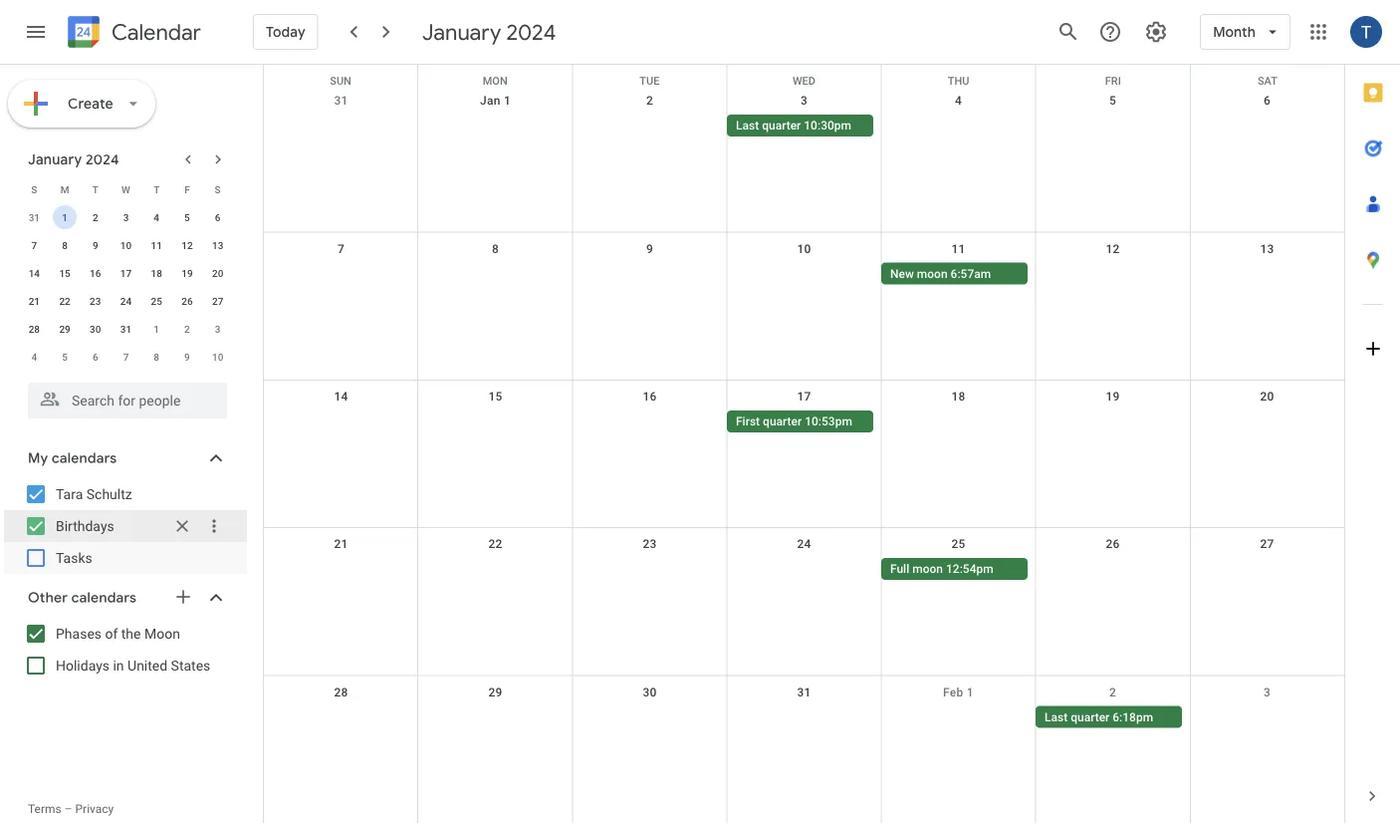 Task type: locate. For each thing, give the bounding box(es) containing it.
1 horizontal spatial 27
[[1261, 537, 1275, 551]]

0 vertical spatial january 2024
[[422, 18, 557, 46]]

27
[[212, 295, 224, 307], [1261, 537, 1275, 551]]

0 horizontal spatial 19
[[182, 267, 193, 279]]

february 9 element
[[175, 345, 199, 369]]

21 inside january 2024 grid
[[29, 295, 40, 307]]

2 down 26 'element'
[[184, 323, 190, 335]]

1 horizontal spatial 15
[[489, 389, 503, 403]]

1 horizontal spatial 11
[[952, 242, 966, 255]]

february 2 element
[[175, 317, 199, 341]]

0 horizontal spatial 4
[[31, 351, 37, 363]]

1 vertical spatial 29
[[489, 685, 503, 699]]

11 up "new moon 6:57am" button
[[952, 242, 966, 255]]

10 for sun
[[798, 242, 812, 255]]

calendar
[[112, 18, 201, 46]]

last
[[736, 119, 759, 133], [1045, 710, 1068, 724]]

0 vertical spatial 4
[[956, 94, 963, 108]]

row containing s
[[19, 175, 233, 203]]

5 inside row
[[62, 351, 68, 363]]

–
[[64, 802, 72, 816]]

grid
[[263, 65, 1345, 824]]

21
[[29, 295, 40, 307], [334, 537, 348, 551]]

2 horizontal spatial 8
[[492, 242, 499, 255]]

27 inside 27 element
[[212, 295, 224, 307]]

0 horizontal spatial 13
[[212, 239, 224, 251]]

30 inside january 2024 grid
[[90, 323, 101, 335]]

15
[[59, 267, 70, 279], [489, 389, 503, 403]]

moon for new
[[918, 266, 948, 280]]

25 up the full moon 12:54pm button at the bottom of page
[[952, 537, 966, 551]]

13
[[212, 239, 224, 251], [1261, 242, 1275, 255]]

1 vertical spatial 14
[[334, 389, 348, 403]]

calendars
[[52, 449, 117, 467], [71, 589, 137, 607]]

moon for full
[[913, 562, 944, 576]]

13 inside january 2024 grid
[[212, 239, 224, 251]]

0 horizontal spatial 15
[[59, 267, 70, 279]]

t left w
[[92, 183, 98, 195]]

5 down f
[[184, 211, 190, 223]]

1 cell
[[50, 203, 80, 231]]

29 inside the 29 element
[[59, 323, 70, 335]]

9 inside 'element'
[[184, 351, 190, 363]]

first quarter 10:53pm button
[[727, 410, 874, 432]]

9
[[93, 239, 98, 251], [647, 242, 654, 255], [184, 351, 190, 363]]

privacy link
[[75, 802, 114, 816]]

moon inside button
[[913, 562, 944, 576]]

23
[[90, 295, 101, 307], [643, 537, 657, 551]]

my calendars list
[[4, 478, 247, 574]]

january 2024 up mon
[[422, 18, 557, 46]]

moon right the 'new'
[[918, 266, 948, 280]]

last for last quarter 6:18pm
[[1045, 710, 1068, 724]]

25
[[151, 295, 162, 307], [952, 537, 966, 551]]

last quarter 6:18pm button
[[1036, 706, 1183, 728]]

calendar element
[[64, 12, 201, 56]]

0 horizontal spatial 12
[[182, 239, 193, 251]]

2 horizontal spatial 7
[[338, 242, 345, 255]]

0 horizontal spatial 29
[[59, 323, 70, 335]]

1 horizontal spatial 18
[[952, 389, 966, 403]]

1 horizontal spatial 22
[[489, 537, 503, 551]]

11 for january 2024
[[151, 239, 162, 251]]

calendars inside my calendars dropdown button
[[52, 449, 117, 467]]

first quarter 10:53pm
[[736, 414, 853, 428]]

0 horizontal spatial 7
[[31, 239, 37, 251]]

13 element
[[206, 233, 230, 257]]

1 horizontal spatial 6
[[215, 211, 221, 223]]

s
[[31, 183, 37, 195], [215, 183, 221, 195]]

quarter inside button
[[763, 414, 802, 428]]

12:54pm
[[947, 562, 994, 576]]

privacy
[[75, 802, 114, 816]]

2024 up mon
[[507, 18, 557, 46]]

february 7 element
[[114, 345, 138, 369]]

22 element
[[53, 289, 77, 313]]

16 element
[[83, 261, 107, 285]]

1 horizontal spatial january
[[422, 18, 502, 46]]

0 horizontal spatial 23
[[90, 295, 101, 307]]

0 horizontal spatial t
[[92, 183, 98, 195]]

11 up 18 element
[[151, 239, 162, 251]]

sun
[[330, 75, 352, 87]]

calendars for other calendars
[[71, 589, 137, 607]]

4
[[956, 94, 963, 108], [154, 211, 159, 223], [31, 351, 37, 363]]

1 vertical spatial 19
[[1106, 389, 1121, 403]]

birthdays list item
[[4, 510, 247, 542]]

fri
[[1106, 75, 1122, 87]]

0 horizontal spatial 16
[[90, 267, 101, 279]]

0 horizontal spatial last
[[736, 119, 759, 133]]

holidays
[[56, 657, 110, 674]]

t
[[92, 183, 98, 195], [154, 183, 160, 195]]

15 element
[[53, 261, 77, 285]]

29 element
[[53, 317, 77, 341]]

30 for 1
[[90, 323, 101, 335]]

0 vertical spatial 14
[[29, 267, 40, 279]]

0 horizontal spatial 26
[[182, 295, 193, 307]]

calendars up of
[[71, 589, 137, 607]]

cell
[[264, 115, 419, 139], [419, 115, 573, 139], [573, 115, 727, 139], [882, 115, 1036, 139], [1036, 115, 1191, 139], [1191, 115, 1345, 139], [264, 262, 419, 286], [419, 262, 573, 286], [573, 262, 727, 286], [727, 262, 882, 286], [1036, 262, 1191, 286], [264, 410, 419, 434], [419, 410, 573, 434], [573, 410, 727, 434], [882, 410, 1036, 434], [1036, 410, 1191, 434], [264, 558, 419, 582], [419, 558, 573, 582], [573, 558, 727, 582], [727, 558, 882, 582], [1036, 558, 1191, 582], [264, 706, 419, 730], [419, 706, 573, 730], [573, 706, 727, 730], [727, 706, 882, 730], [882, 706, 1036, 730]]

other calendars list
[[4, 618, 247, 682]]

1 vertical spatial 24
[[798, 537, 812, 551]]

full moon 12:54pm
[[891, 562, 994, 576]]

2 s from the left
[[215, 183, 221, 195]]

4 down 28 element
[[31, 351, 37, 363]]

1 horizontal spatial last
[[1045, 710, 1068, 724]]

20 element
[[206, 261, 230, 285]]

moon
[[144, 625, 180, 642]]

6:57am
[[951, 266, 992, 280]]

6
[[1264, 94, 1272, 108], [215, 211, 221, 223], [93, 351, 98, 363]]

1 horizontal spatial 10
[[212, 351, 224, 363]]

4 down thu
[[956, 94, 963, 108]]

6 up the 13 element
[[215, 211, 221, 223]]

24
[[120, 295, 132, 307], [798, 537, 812, 551]]

14
[[29, 267, 40, 279], [334, 389, 348, 403]]

1 vertical spatial 28
[[334, 685, 348, 699]]

0 vertical spatial 15
[[59, 267, 70, 279]]

1 down 25 element
[[154, 323, 159, 335]]

january up the m
[[28, 150, 82, 168]]

january 2024
[[422, 18, 557, 46], [28, 150, 119, 168]]

25 inside row group
[[151, 295, 162, 307]]

jan
[[480, 94, 501, 108]]

last left 6:18pm
[[1045, 710, 1068, 724]]

30
[[90, 323, 101, 335], [643, 685, 657, 699]]

tab list
[[1346, 65, 1401, 768]]

0 horizontal spatial 28
[[29, 323, 40, 335]]

0 vertical spatial january
[[422, 18, 502, 46]]

6 down sat
[[1264, 94, 1272, 108]]

last left 10:30pm
[[736, 119, 759, 133]]

0 vertical spatial 25
[[151, 295, 162, 307]]

1 vertical spatial 2024
[[86, 150, 119, 168]]

11
[[151, 239, 162, 251], [952, 242, 966, 255]]

quarter for 3
[[762, 119, 801, 133]]

feb 1
[[944, 685, 974, 699]]

1 horizontal spatial s
[[215, 183, 221, 195]]

1
[[504, 94, 511, 108], [62, 211, 68, 223], [154, 323, 159, 335], [967, 685, 974, 699]]

terms – privacy
[[28, 802, 114, 816]]

0 vertical spatial quarter
[[762, 119, 801, 133]]

10:30pm
[[804, 119, 852, 133]]

5 down the 29 element
[[62, 351, 68, 363]]

december 31 element
[[22, 205, 46, 229]]

12
[[182, 239, 193, 251], [1106, 242, 1121, 255]]

jan 1
[[480, 94, 511, 108]]

moon right the "full"
[[913, 562, 944, 576]]

24 inside grid
[[120, 295, 132, 307]]

18
[[151, 267, 162, 279], [952, 389, 966, 403]]

1 horizontal spatial 21
[[334, 537, 348, 551]]

w
[[122, 183, 130, 195]]

6 down 30 element
[[93, 351, 98, 363]]

terms
[[28, 802, 61, 816]]

2 up last quarter 6:18pm button
[[1110, 685, 1117, 699]]

0 vertical spatial 17
[[120, 267, 132, 279]]

1 vertical spatial 23
[[643, 537, 657, 551]]

1 horizontal spatial 13
[[1261, 242, 1275, 255]]

14 element
[[22, 261, 46, 285]]

12 inside january 2024 grid
[[182, 239, 193, 251]]

30 for feb 1
[[643, 685, 657, 699]]

0 horizontal spatial s
[[31, 183, 37, 195]]

add other calendars image
[[173, 587, 193, 607]]

0 vertical spatial 30
[[90, 323, 101, 335]]

february 5 element
[[53, 345, 77, 369]]

phases
[[56, 625, 102, 642]]

7 for sun
[[338, 242, 345, 255]]

0 horizontal spatial january 2024
[[28, 150, 119, 168]]

25 up 'february 1' element at the top
[[151, 295, 162, 307]]

calendars up the tara schultz
[[52, 449, 117, 467]]

1 vertical spatial 15
[[489, 389, 503, 403]]

24 element
[[114, 289, 138, 313]]

2024 down the create
[[86, 150, 119, 168]]

0 horizontal spatial 11
[[151, 239, 162, 251]]

quarter left 10:30pm
[[762, 119, 801, 133]]

22
[[59, 295, 70, 307], [489, 537, 503, 551]]

1 horizontal spatial 26
[[1106, 537, 1121, 551]]

None search field
[[0, 375, 247, 419]]

1 horizontal spatial 7
[[123, 351, 129, 363]]

quarter left 6:18pm
[[1071, 710, 1110, 724]]

14 inside january 2024 grid
[[29, 267, 40, 279]]

28 element
[[22, 317, 46, 341]]

31
[[334, 94, 348, 108], [29, 211, 40, 223], [120, 323, 132, 335], [798, 685, 812, 699]]

row containing sun
[[264, 65, 1345, 87]]

0 vertical spatial 19
[[182, 267, 193, 279]]

28
[[29, 323, 40, 335], [334, 685, 348, 699]]

29
[[59, 323, 70, 335], [489, 685, 503, 699]]

0 vertical spatial 2024
[[507, 18, 557, 46]]

2 horizontal spatial 9
[[647, 242, 654, 255]]

16 inside 16 element
[[90, 267, 101, 279]]

0 horizontal spatial 6
[[93, 351, 98, 363]]

0 vertical spatial 6
[[1264, 94, 1272, 108]]

5 down fri
[[1110, 94, 1117, 108]]

0 vertical spatial 26
[[182, 295, 193, 307]]

1 vertical spatial 4
[[154, 211, 159, 223]]

1 horizontal spatial 23
[[643, 537, 657, 551]]

0 vertical spatial 28
[[29, 323, 40, 335]]

1 vertical spatial moon
[[913, 562, 944, 576]]

2 vertical spatial 6
[[93, 351, 98, 363]]

last quarter 10:30pm
[[736, 119, 852, 133]]

0 vertical spatial 22
[[59, 295, 70, 307]]

2 down the tue
[[647, 94, 654, 108]]

17 up first quarter 10:53pm button
[[798, 389, 812, 403]]

1 horizontal spatial 30
[[643, 685, 657, 699]]

26
[[182, 295, 193, 307], [1106, 537, 1121, 551]]

february 4 element
[[22, 345, 46, 369]]

10
[[120, 239, 132, 251], [798, 242, 812, 255], [212, 351, 224, 363]]

states
[[171, 657, 211, 674]]

17 down 10 "element"
[[120, 267, 132, 279]]

17
[[120, 267, 132, 279], [798, 389, 812, 403]]

1 s from the left
[[31, 183, 37, 195]]

13 for sun
[[1261, 242, 1275, 255]]

january 2024 up the m
[[28, 150, 119, 168]]

7
[[31, 239, 37, 251], [338, 242, 345, 255], [123, 351, 129, 363]]

1 vertical spatial 20
[[1261, 389, 1275, 403]]

0 horizontal spatial 10
[[120, 239, 132, 251]]

8
[[62, 239, 68, 251], [492, 242, 499, 255], [154, 351, 159, 363]]

holidays in united states
[[56, 657, 211, 674]]

4 up "11" element
[[154, 211, 159, 223]]

s up december 31 'element'
[[31, 183, 37, 195]]

0 horizontal spatial 22
[[59, 295, 70, 307]]

8 inside "element"
[[154, 351, 159, 363]]

1 down the m
[[62, 211, 68, 223]]

1 right feb
[[967, 685, 974, 699]]

other
[[28, 589, 68, 607]]

21 element
[[22, 289, 46, 313]]

10:53pm
[[805, 414, 853, 428]]

10 for january 2024
[[120, 239, 132, 251]]

moon inside button
[[918, 266, 948, 280]]

25 element
[[145, 289, 169, 313]]

28 inside 28 element
[[29, 323, 40, 335]]

0 horizontal spatial 17
[[120, 267, 132, 279]]

16
[[90, 267, 101, 279], [643, 389, 657, 403]]

row group
[[19, 203, 233, 371]]

3
[[801, 94, 808, 108], [123, 211, 129, 223], [215, 323, 221, 335], [1264, 685, 1272, 699]]

27 element
[[206, 289, 230, 313]]

0 horizontal spatial 30
[[90, 323, 101, 335]]

feb
[[944, 685, 964, 699]]

1 vertical spatial 21
[[334, 537, 348, 551]]

11 inside january 2024 grid
[[151, 239, 162, 251]]

2
[[647, 94, 654, 108], [93, 211, 98, 223], [184, 323, 190, 335], [1110, 685, 1117, 699]]

january up mon
[[422, 18, 502, 46]]

quarter for 17
[[763, 414, 802, 428]]

t left f
[[154, 183, 160, 195]]

11 element
[[145, 233, 169, 257]]

1 vertical spatial 17
[[798, 389, 812, 403]]

1 vertical spatial quarter
[[763, 414, 802, 428]]

2 horizontal spatial 6
[[1264, 94, 1272, 108]]

11 for sun
[[952, 242, 966, 255]]

10 inside "element"
[[120, 239, 132, 251]]

18 inside january 2024 grid
[[151, 267, 162, 279]]

other calendars button
[[4, 582, 247, 614]]

s right f
[[215, 183, 221, 195]]

0 vertical spatial 18
[[151, 267, 162, 279]]

month
[[1214, 23, 1257, 41]]

10 inside row
[[212, 351, 224, 363]]

create
[[68, 95, 113, 113]]

tue
[[640, 75, 660, 87]]

1 horizontal spatial 8
[[154, 351, 159, 363]]

9 for sun
[[647, 242, 654, 255]]

20
[[212, 267, 224, 279], [1261, 389, 1275, 403]]

0 horizontal spatial 9
[[93, 239, 98, 251]]

0 horizontal spatial 24
[[120, 295, 132, 307]]

quarter right first
[[763, 414, 802, 428]]

terms link
[[28, 802, 61, 816]]

in
[[113, 657, 124, 674]]

1 horizontal spatial 20
[[1261, 389, 1275, 403]]

19
[[182, 267, 193, 279], [1106, 389, 1121, 403]]

31 element
[[114, 317, 138, 341]]

moon
[[918, 266, 948, 280], [913, 562, 944, 576]]

1 horizontal spatial january 2024
[[422, 18, 557, 46]]

0 horizontal spatial 20
[[212, 267, 224, 279]]

1 horizontal spatial 24
[[798, 537, 812, 551]]

1 horizontal spatial 28
[[334, 685, 348, 699]]

1 vertical spatial last
[[1045, 710, 1068, 724]]

1 vertical spatial 30
[[643, 685, 657, 699]]

new moon 6:57am button
[[882, 262, 1028, 284]]

january
[[422, 18, 502, 46], [28, 150, 82, 168]]

today button
[[253, 8, 319, 56]]

row
[[264, 65, 1345, 87], [264, 85, 1345, 233], [19, 175, 233, 203], [19, 203, 233, 231], [19, 231, 233, 259], [264, 233, 1345, 380], [19, 259, 233, 287], [19, 287, 233, 315], [19, 315, 233, 343], [19, 343, 233, 371], [264, 380, 1345, 528], [264, 528, 1345, 676], [264, 676, 1345, 824]]

0 vertical spatial 27
[[212, 295, 224, 307]]

8 for january 2024
[[62, 239, 68, 251]]

calendars inside other calendars dropdown button
[[71, 589, 137, 607]]

quarter
[[762, 119, 801, 133], [763, 414, 802, 428], [1071, 710, 1110, 724]]

main drawer image
[[24, 20, 48, 44]]

0 vertical spatial calendars
[[52, 449, 117, 467]]

1 horizontal spatial 9
[[184, 351, 190, 363]]

2 vertical spatial 5
[[62, 351, 68, 363]]

0 horizontal spatial 21
[[29, 295, 40, 307]]

february 8 element
[[145, 345, 169, 369]]

0 vertical spatial 5
[[1110, 94, 1117, 108]]

7 inside february 7 element
[[123, 351, 129, 363]]



Task type: vqa. For each thing, say whether or not it's contained in the screenshot.
the bottommost and
no



Task type: describe. For each thing, give the bounding box(es) containing it.
1 horizontal spatial 4
[[154, 211, 159, 223]]

of
[[105, 625, 118, 642]]

month button
[[1201, 8, 1291, 56]]

28 for feb 1
[[334, 685, 348, 699]]

the
[[121, 625, 141, 642]]

my
[[28, 449, 48, 467]]

1 horizontal spatial 25
[[952, 537, 966, 551]]

4 inside february 4 element
[[31, 351, 37, 363]]

2 horizontal spatial 5
[[1110, 94, 1117, 108]]

18 element
[[145, 261, 169, 285]]

other calendars
[[28, 589, 137, 607]]

26 element
[[175, 289, 199, 313]]

2 right 1 cell
[[93, 211, 98, 223]]

1 vertical spatial 6
[[215, 211, 221, 223]]

1 vertical spatial 22
[[489, 537, 503, 551]]

10 element
[[114, 233, 138, 257]]

1 vertical spatial 27
[[1261, 537, 1275, 551]]

thu
[[948, 75, 970, 87]]

17 element
[[114, 261, 138, 285]]

23 inside january 2024 grid
[[90, 295, 101, 307]]

1 right jan
[[504, 94, 511, 108]]

new
[[891, 266, 915, 280]]

february 3 element
[[206, 317, 230, 341]]

0 horizontal spatial 2024
[[86, 150, 119, 168]]

create button
[[8, 80, 155, 128]]

8 for sun
[[492, 242, 499, 255]]

30 element
[[83, 317, 107, 341]]

my calendars
[[28, 449, 117, 467]]

united
[[128, 657, 168, 674]]

today
[[266, 23, 306, 41]]

19 inside 'element'
[[182, 267, 193, 279]]

february 10 element
[[206, 345, 230, 369]]

7 for january 2024
[[31, 239, 37, 251]]

29 for 1
[[59, 323, 70, 335]]

1 horizontal spatial 19
[[1106, 389, 1121, 403]]

last for last quarter 10:30pm
[[736, 119, 759, 133]]

9 for january 2024
[[93, 239, 98, 251]]

31 inside 'element'
[[29, 211, 40, 223]]

last quarter 6:18pm
[[1045, 710, 1154, 724]]

tasks list item
[[4, 542, 247, 574]]

january 2024 grid
[[19, 175, 233, 371]]

february 6 element
[[83, 345, 107, 369]]

birthdays
[[56, 518, 114, 534]]

23 element
[[83, 289, 107, 313]]

Search for people text field
[[40, 383, 215, 419]]

calendars for my calendars
[[52, 449, 117, 467]]

13 for january 2024
[[212, 239, 224, 251]]

tara
[[56, 486, 83, 502]]

my calendars button
[[4, 442, 247, 474]]

1 horizontal spatial 16
[[643, 389, 657, 403]]

12 for january 2024
[[182, 239, 193, 251]]

28 for 1
[[29, 323, 40, 335]]

2 t from the left
[[154, 183, 160, 195]]

tasks
[[56, 550, 92, 566]]

1 vertical spatial january
[[28, 150, 82, 168]]

15 inside january 2024 grid
[[59, 267, 70, 279]]

19 element
[[175, 261, 199, 285]]

12 for sun
[[1106, 242, 1121, 255]]

12 element
[[175, 233, 199, 257]]

f
[[184, 183, 190, 195]]

m
[[60, 183, 69, 195]]

settings menu image
[[1145, 20, 1169, 44]]

phases of the moon
[[56, 625, 180, 642]]

17 inside january 2024 grid
[[120, 267, 132, 279]]

wed
[[793, 75, 816, 87]]

26 inside 'element'
[[182, 295, 193, 307]]

grid containing 31
[[263, 65, 1345, 824]]

calendar heading
[[108, 18, 201, 46]]

sat
[[1258, 75, 1278, 87]]

tara schultz
[[56, 486, 132, 502]]

1 horizontal spatial 14
[[334, 389, 348, 403]]

1 horizontal spatial 5
[[184, 211, 190, 223]]

row group containing 31
[[19, 203, 233, 371]]

1 t from the left
[[92, 183, 98, 195]]

1 vertical spatial january 2024
[[28, 150, 119, 168]]

first
[[736, 414, 760, 428]]

6:18pm
[[1113, 710, 1154, 724]]

row containing 4
[[19, 343, 233, 371]]

1 horizontal spatial 2024
[[507, 18, 557, 46]]

full moon 12:54pm button
[[882, 558, 1028, 580]]

2 vertical spatial quarter
[[1071, 710, 1110, 724]]

2 inside "element"
[[184, 323, 190, 335]]

mon
[[483, 75, 508, 87]]

22 inside january 2024 grid
[[59, 295, 70, 307]]

1 vertical spatial 18
[[952, 389, 966, 403]]

full
[[891, 562, 910, 576]]

29 for feb 1
[[489, 685, 503, 699]]

2 horizontal spatial 4
[[956, 94, 963, 108]]

last quarter 10:30pm button
[[727, 115, 874, 137]]

new moon 6:57am
[[891, 266, 992, 280]]

1 inside cell
[[62, 211, 68, 223]]

february 1 element
[[145, 317, 169, 341]]

schultz
[[86, 486, 132, 502]]

20 inside grid
[[212, 267, 224, 279]]



